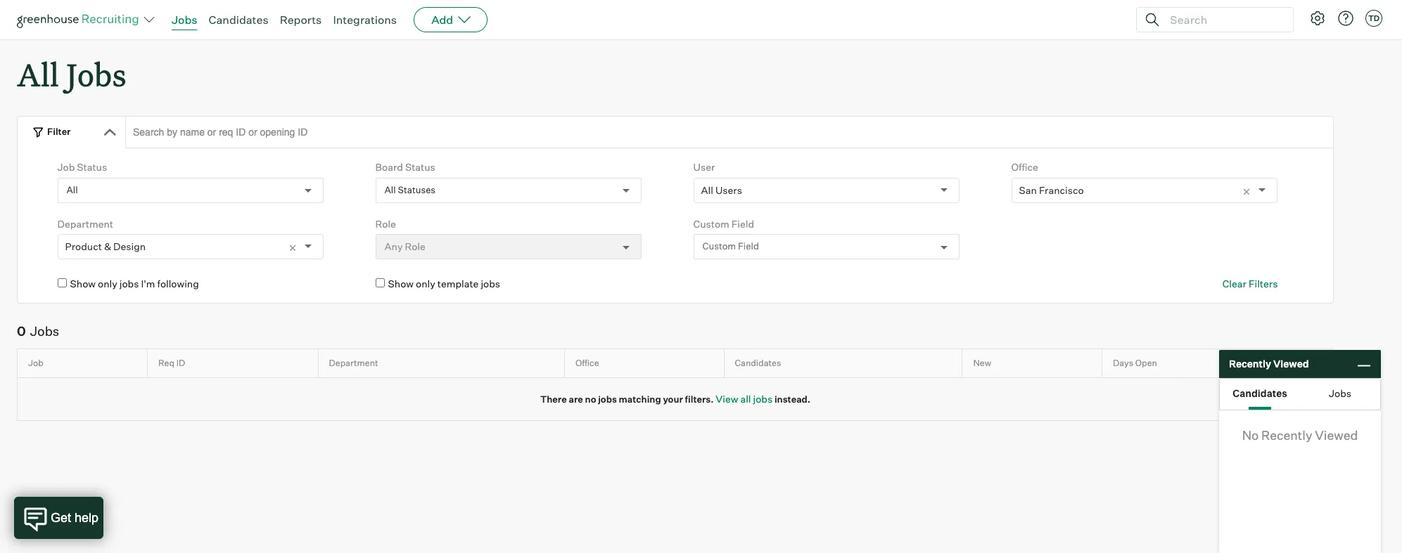 Task type: describe. For each thing, give the bounding box(es) containing it.
0 vertical spatial candidates
[[209, 13, 269, 27]]

job for job status
[[57, 161, 75, 173]]

all for all jobs
[[17, 53, 59, 95]]

1 vertical spatial department
[[329, 358, 378, 369]]

candidates inside tab list
[[1233, 387, 1288, 399]]

san francisco option
[[1020, 184, 1084, 196]]

&
[[104, 241, 111, 253]]

all statuses
[[385, 184, 436, 196]]

design
[[113, 241, 146, 253]]

0 jobs
[[17, 324, 59, 339]]

open
[[1136, 358, 1158, 369]]

no recently viewed
[[1243, 428, 1359, 443]]

users
[[716, 184, 742, 196]]

matching
[[619, 394, 661, 405]]

0 vertical spatial viewed
[[1274, 358, 1309, 370]]

following
[[157, 278, 199, 290]]

add button
[[414, 7, 488, 32]]

user
[[694, 161, 715, 173]]

0
[[17, 324, 26, 339]]

only for template
[[416, 278, 435, 290]]

0 vertical spatial field
[[732, 218, 755, 230]]

all users option
[[701, 184, 742, 196]]

0 vertical spatial office
[[1012, 161, 1039, 173]]

Show only jobs I'm following checkbox
[[57, 279, 67, 288]]

status for board status
[[405, 161, 435, 173]]

jobs right all
[[753, 393, 773, 405]]

board status
[[376, 161, 435, 173]]

0 vertical spatial custom field
[[694, 218, 755, 230]]

clear value image for san francisco
[[1242, 187, 1252, 197]]

jobs right template
[[481, 278, 500, 290]]

td
[[1369, 13, 1380, 23]]

jobs down greenhouse recruiting image
[[66, 53, 126, 95]]

td button
[[1366, 10, 1383, 27]]

reports link
[[280, 13, 322, 27]]

only for jobs
[[98, 278, 117, 290]]

jobs inside tab list
[[1329, 387, 1352, 399]]

Search text field
[[1167, 10, 1281, 30]]

there
[[540, 394, 567, 405]]

0 vertical spatial department
[[57, 218, 113, 230]]

jobs left i'm on the bottom of the page
[[120, 278, 139, 290]]

jobs link
[[172, 13, 197, 27]]

view all jobs link
[[716, 393, 773, 405]]

status for job status
[[77, 161, 107, 173]]

all for all statuses
[[385, 184, 396, 196]]

all for all users
[[701, 184, 714, 196]]

board
[[376, 161, 403, 173]]

filters.
[[685, 394, 714, 405]]

filter
[[47, 126, 71, 137]]

Show only template jobs checkbox
[[376, 279, 385, 288]]

new
[[974, 358, 992, 369]]



Task type: vqa. For each thing, say whether or not it's contained in the screenshot.
top Department
yes



Task type: locate. For each thing, give the bounding box(es) containing it.
2 only from the left
[[416, 278, 435, 290]]

candidates right jobs link
[[209, 13, 269, 27]]

1 only from the left
[[98, 278, 117, 290]]

custom field down all users option
[[694, 218, 755, 230]]

1 vertical spatial office
[[576, 358, 599, 369]]

show
[[70, 278, 96, 290], [388, 278, 414, 290]]

no
[[585, 394, 596, 405]]

only
[[98, 278, 117, 290], [416, 278, 435, 290]]

1 vertical spatial custom field
[[703, 241, 759, 252]]

clear value element for product & design
[[288, 235, 305, 259]]

jobs
[[120, 278, 139, 290], [481, 278, 500, 290], [753, 393, 773, 405], [598, 394, 617, 405]]

1 vertical spatial recently
[[1262, 428, 1313, 443]]

0 horizontal spatial only
[[98, 278, 117, 290]]

2 status from the left
[[405, 161, 435, 173]]

2 vertical spatial candidates
[[1233, 387, 1288, 399]]

1 vertical spatial clear value element
[[288, 235, 305, 259]]

san francisco
[[1020, 184, 1084, 196]]

1 vertical spatial viewed
[[1316, 428, 1359, 443]]

jobs left candidates "link"
[[172, 13, 197, 27]]

are
[[569, 394, 583, 405]]

office up no
[[576, 358, 599, 369]]

only left template
[[416, 278, 435, 290]]

clear filters
[[1223, 278, 1278, 290]]

0 vertical spatial custom
[[694, 218, 730, 230]]

clear value image for product & design
[[288, 244, 298, 253]]

0 horizontal spatial office
[[576, 358, 599, 369]]

candidates
[[209, 13, 269, 27], [735, 358, 781, 369], [1233, 387, 1288, 399]]

template
[[438, 278, 479, 290]]

1 vertical spatial field
[[738, 241, 759, 252]]

0 horizontal spatial clear value image
[[288, 244, 298, 253]]

clear value element for san francisco
[[1242, 179, 1259, 202]]

0 horizontal spatial status
[[77, 161, 107, 173]]

1 horizontal spatial status
[[405, 161, 435, 173]]

job down 0 jobs
[[28, 358, 44, 369]]

department
[[57, 218, 113, 230], [329, 358, 378, 369]]

product & design
[[65, 241, 146, 253]]

all left users
[[701, 184, 714, 196]]

add
[[432, 13, 453, 27]]

show for show only jobs i'm following
[[70, 278, 96, 290]]

filters
[[1249, 278, 1278, 290]]

1 status from the left
[[77, 161, 107, 173]]

jobs right 0
[[30, 324, 59, 339]]

instead.
[[775, 394, 811, 405]]

clear filters link
[[1223, 277, 1278, 291]]

days open
[[1113, 358, 1158, 369]]

1 show from the left
[[70, 278, 96, 290]]

all down board
[[385, 184, 396, 196]]

configure image
[[1310, 10, 1327, 27]]

statuses
[[398, 184, 436, 196]]

job status
[[57, 161, 107, 173]]

only down &
[[98, 278, 117, 290]]

1 horizontal spatial viewed
[[1316, 428, 1359, 443]]

there are no jobs matching your filters. view all jobs instead.
[[540, 393, 811, 405]]

all up filter at the left of page
[[17, 53, 59, 95]]

candidates up all
[[735, 358, 781, 369]]

recently
[[1230, 358, 1272, 370], [1262, 428, 1313, 443]]

1 horizontal spatial department
[[329, 358, 378, 369]]

0 horizontal spatial job
[[28, 358, 44, 369]]

all users
[[701, 184, 742, 196]]

clear
[[1223, 278, 1247, 290]]

your
[[663, 394, 683, 405]]

show right the show only jobs i'm following checkbox
[[70, 278, 96, 290]]

id
[[176, 358, 185, 369]]

product
[[65, 241, 102, 253]]

0 horizontal spatial show
[[70, 278, 96, 290]]

td button
[[1363, 7, 1386, 30]]

tab list
[[1220, 379, 1381, 410]]

candidates down recently viewed
[[1233, 387, 1288, 399]]

i'm
[[141, 278, 155, 290]]

1 horizontal spatial show
[[388, 278, 414, 290]]

view
[[716, 393, 739, 405]]

1 vertical spatial candidates
[[735, 358, 781, 369]]

clear value element
[[1242, 179, 1259, 202], [288, 235, 305, 259]]

0 horizontal spatial clear value element
[[288, 235, 305, 259]]

all jobs
[[17, 53, 126, 95]]

1 horizontal spatial clear value element
[[1242, 179, 1259, 202]]

reports
[[280, 13, 322, 27]]

job for job
[[28, 358, 44, 369]]

product & design option
[[65, 241, 146, 253]]

jobs
[[172, 13, 197, 27], [66, 53, 126, 95], [30, 324, 59, 339], [1329, 387, 1352, 399]]

2 show from the left
[[388, 278, 414, 290]]

0 vertical spatial clear value element
[[1242, 179, 1259, 202]]

san
[[1020, 184, 1037, 196]]

candidates link
[[209, 13, 269, 27]]

Search by name or req ID or opening ID text field
[[125, 116, 1334, 149]]

custom field down users
[[703, 241, 759, 252]]

jobs right no
[[598, 394, 617, 405]]

0 horizontal spatial candidates
[[209, 13, 269, 27]]

1 vertical spatial custom
[[703, 241, 736, 252]]

recently viewed
[[1230, 358, 1309, 370]]

2 horizontal spatial candidates
[[1233, 387, 1288, 399]]

status
[[77, 161, 107, 173], [405, 161, 435, 173]]

office up "san"
[[1012, 161, 1039, 173]]

1 horizontal spatial office
[[1012, 161, 1039, 173]]

integrations link
[[333, 13, 397, 27]]

1 horizontal spatial job
[[57, 161, 75, 173]]

req
[[158, 358, 175, 369]]

no
[[1243, 428, 1259, 443]]

jobs inside the there are no jobs matching your filters. view all jobs instead.
[[598, 394, 617, 405]]

job
[[57, 161, 75, 173], [28, 358, 44, 369]]

field
[[732, 218, 755, 230], [738, 241, 759, 252]]

1 vertical spatial clear value image
[[288, 244, 298, 253]]

all
[[741, 393, 751, 405]]

1 horizontal spatial only
[[416, 278, 435, 290]]

clear value image
[[1242, 187, 1252, 197], [288, 244, 298, 253]]

tab list containing candidates
[[1220, 379, 1381, 410]]

all for all
[[67, 184, 78, 196]]

custom field
[[694, 218, 755, 230], [703, 241, 759, 252]]

0 vertical spatial recently
[[1230, 358, 1272, 370]]

all down job status
[[67, 184, 78, 196]]

job down filter at the left of page
[[57, 161, 75, 173]]

1 horizontal spatial clear value image
[[1242, 187, 1252, 197]]

office
[[1012, 161, 1039, 173], [576, 358, 599, 369]]

show only jobs i'm following
[[70, 278, 199, 290]]

francisco
[[1039, 184, 1084, 196]]

custom
[[694, 218, 730, 230], [703, 241, 736, 252]]

days
[[1113, 358, 1134, 369]]

integrations
[[333, 13, 397, 27]]

1 horizontal spatial candidates
[[735, 358, 781, 369]]

all
[[17, 53, 59, 95], [701, 184, 714, 196], [67, 184, 78, 196], [385, 184, 396, 196]]

0 vertical spatial job
[[57, 161, 75, 173]]

1 vertical spatial job
[[28, 358, 44, 369]]

greenhouse recruiting image
[[17, 11, 144, 28]]

jobs up no recently viewed
[[1329, 387, 1352, 399]]

show only template jobs
[[388, 278, 500, 290]]

0 horizontal spatial viewed
[[1274, 358, 1309, 370]]

0 vertical spatial clear value image
[[1242, 187, 1252, 197]]

role
[[376, 218, 396, 230]]

show for show only template jobs
[[388, 278, 414, 290]]

viewed
[[1274, 358, 1309, 370], [1316, 428, 1359, 443]]

0 horizontal spatial department
[[57, 218, 113, 230]]

req id
[[158, 358, 185, 369]]

show right show only template jobs option
[[388, 278, 414, 290]]



